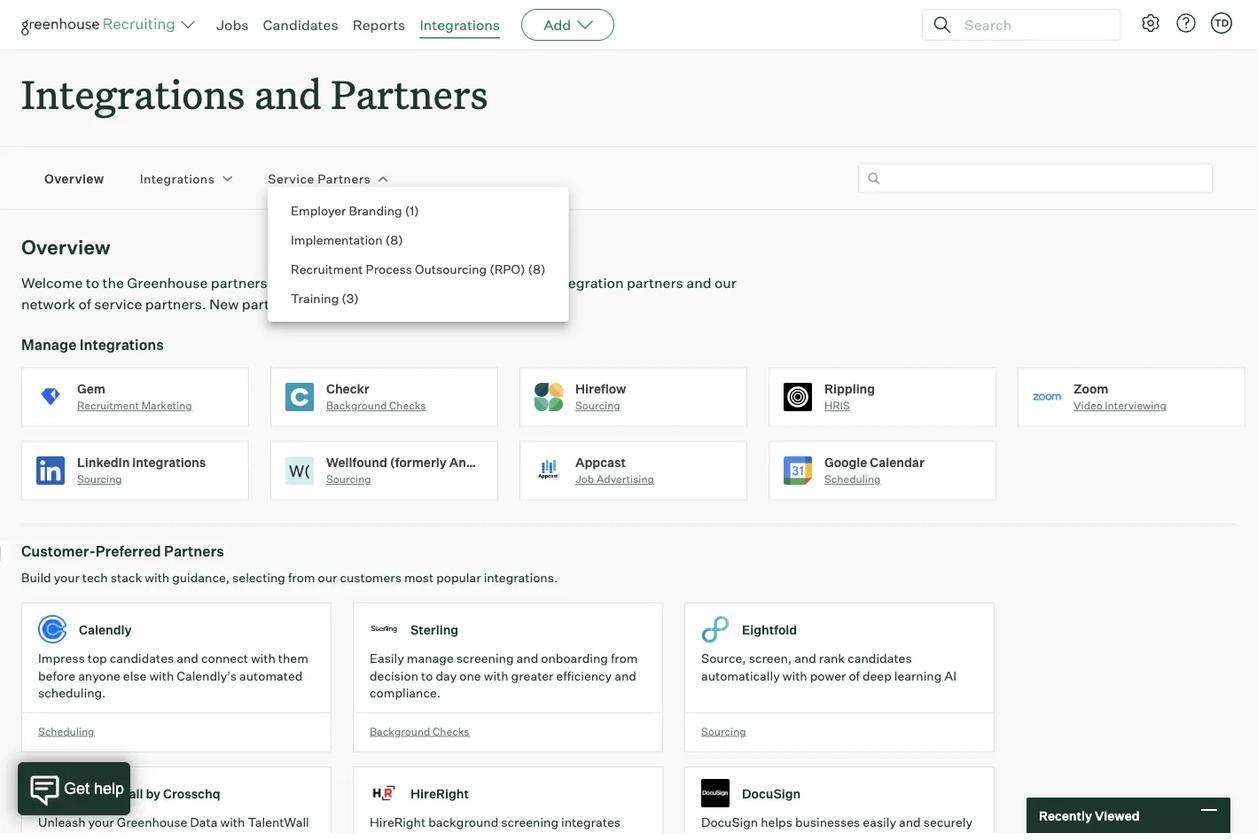 Task type: describe. For each thing, give the bounding box(es) containing it.
recruitment inside "gem recruitment marketing"
[[77, 399, 139, 413]]

(rpo)
[[490, 261, 525, 277]]

sourcing down automatically
[[702, 725, 746, 738]]

hire
[[549, 833, 571, 834]]

integrations and partners
[[21, 67, 488, 120]]

( left a
[[342, 290, 347, 306]]

zoom video interviewing
[[1074, 381, 1167, 413]]

candidates
[[263, 16, 338, 34]]

crosschq
[[163, 786, 220, 802]]

implementation
[[291, 232, 383, 247]]

page
[[299, 274, 332, 292]]

network
[[21, 296, 75, 313]]

screen,
[[749, 651, 792, 667]]

compliance.
[[370, 686, 441, 701]]

hireflow
[[576, 381, 627, 397]]

background inside checkr background checks
[[326, 399, 387, 413]]

candidates inside 'impress top candidates and connect with them before anyone else with calendly's automated scheduling.'
[[110, 651, 174, 667]]

customers
[[340, 570, 402, 586]]

background
[[428, 815, 499, 831]]

450+
[[511, 274, 548, 292]]

are
[[302, 296, 323, 313]]

explore
[[433, 274, 483, 292]]

0 vertical spatial overview
[[44, 171, 104, 186]]

angellist
[[449, 455, 508, 470]]

you inside welcome to the greenhouse partnerships page where you can explore our 450+ integration partners and our network of service partners. new partners are just a click away.
[[379, 274, 403, 292]]

1
[[410, 203, 414, 218]]

1 horizontal spatial integrations link
[[420, 16, 500, 34]]

wellfound
[[326, 455, 387, 470]]

1 vertical spatial overview
[[21, 235, 111, 260]]

talent)
[[510, 455, 554, 470]]

partners inside service partners 'link'
[[318, 171, 371, 186]]

with inside source, screen, and rank candidates automatically with power of deep learning ai
[[783, 668, 808, 684]]

screening for hire
[[501, 815, 559, 831]]

partners for integrations and partners
[[331, 67, 488, 120]]

you inside hireright background screening integrates with greenhouse - helping you hire an
[[525, 833, 546, 834]]

and inside source, screen, and rank candidates automatically with power of deep learning ai
[[795, 651, 817, 667]]

easily
[[863, 815, 897, 831]]

deep
[[863, 668, 892, 684]]

manage integrations
[[21, 336, 164, 354]]

integrations for integrations link to the right
[[420, 16, 500, 34]]

configure image
[[1141, 12, 1162, 34]]

interviewing
[[1105, 399, 1167, 413]]

else
[[123, 668, 147, 684]]

ai
[[945, 668, 957, 684]]

scheduling inside google calendar scheduling
[[825, 473, 881, 486]]

efficiency
[[557, 668, 612, 684]]

top
[[88, 651, 107, 667]]

hireright background screening integrates with greenhouse - helping you hire an
[[370, 815, 621, 834]]

hris
[[825, 399, 850, 413]]

of inside welcome to the greenhouse partnerships page where you can explore our 450+ integration partners and our network of service partners. new partners are just a click away.
[[78, 296, 91, 313]]

partnerships
[[211, 274, 296, 292]]

add
[[544, 16, 571, 34]]

) right the branding
[[414, 203, 419, 218]]

see
[[63, 833, 83, 834]]

impress top candidates and connect with them before anyone else with calendly's automated scheduling.
[[38, 651, 308, 701]]

and inside "unleash your greenhouse data with talentwall and see what's really going on in your pipeline"
[[38, 833, 60, 834]]

your for build
[[54, 570, 80, 586]]

sourcing inside hireflow sourcing
[[576, 399, 621, 413]]

sterling
[[411, 622, 459, 638]]

greenhouse inside "unleash your greenhouse data with talentwall and see what's really going on in your pipeline"
[[117, 815, 187, 831]]

the
[[102, 274, 124, 292]]

0 vertical spatial partners
[[627, 274, 684, 292]]

onboarding
[[541, 651, 608, 667]]

customer-preferred partners
[[21, 543, 224, 561]]

selecting
[[232, 570, 285, 586]]

viewed
[[1095, 808, 1140, 824]]

screening for one
[[457, 651, 514, 667]]

tech
[[82, 570, 108, 586]]

3
[[347, 290, 354, 306]]

background checks
[[370, 725, 470, 738]]

your for unleash
[[88, 815, 114, 831]]

securely
[[924, 815, 973, 831]]

1 vertical spatial background
[[370, 725, 431, 738]]

rank
[[819, 651, 845, 667]]

talentwall by crosschq
[[79, 786, 220, 802]]

checkr background checks
[[326, 381, 426, 413]]

to inside easily manage screening and onboarding from decision to day one with greater efficiency and compliance.
[[421, 668, 433, 684]]

1 vertical spatial integrations link
[[140, 170, 215, 187]]

google
[[825, 455, 868, 470]]

service
[[94, 296, 142, 313]]

automated
[[240, 668, 303, 684]]

linkedin
[[77, 455, 130, 470]]

in inside docusign helps businesses easily and securely sign, send, and manage documents in th
[[910, 833, 921, 834]]

video
[[1074, 399, 1103, 413]]

( right (rpo)
[[528, 261, 533, 277]]

reports
[[353, 16, 406, 34]]

with inside "unleash your greenhouse data with talentwall and see what's really going on in your pipeline"
[[220, 815, 245, 831]]

easily
[[370, 651, 404, 667]]

outsourcing
[[415, 261, 487, 277]]

preferred
[[96, 543, 161, 561]]

jobs link
[[216, 16, 249, 34]]

impress
[[38, 651, 85, 667]]

source,
[[702, 651, 746, 667]]

greenhouse inside welcome to the greenhouse partnerships page where you can explore our 450+ integration partners and our network of service partners. new partners are just a click away.
[[127, 274, 208, 292]]

recruitment inside menu
[[291, 261, 363, 277]]

partners.
[[145, 296, 206, 313]]

partners for customer-preferred partners
[[164, 543, 224, 561]]

scheduling.
[[38, 686, 106, 701]]

employer
[[291, 203, 346, 218]]

hireright for hireright background screening integrates with greenhouse - helping you hire an
[[370, 815, 426, 831]]

0 horizontal spatial from
[[288, 570, 315, 586]]

linkedin integrations sourcing
[[77, 455, 206, 486]]

source, screen, and rank candidates automatically with power of deep learning ai
[[702, 651, 957, 684]]

training
[[291, 290, 339, 306]]

td
[[1215, 17, 1229, 29]]

just
[[326, 296, 351, 313]]

( up process
[[385, 232, 390, 247]]

new
[[209, 296, 239, 313]]

calendly's
[[177, 668, 237, 684]]

integrations.
[[484, 570, 558, 586]]

to inside welcome to the greenhouse partnerships page where you can explore our 450+ integration partners and our network of service partners. new partners are just a click away.
[[86, 274, 99, 292]]

) right just
[[354, 290, 359, 306]]

wellfound (formerly angellist talent) sourcing
[[326, 455, 554, 486]]

welcome to the greenhouse partnerships page where you can explore our 450+ integration partners and our network of service partners. new partners are just a click away.
[[21, 274, 737, 313]]

appcast
[[576, 455, 626, 470]]



Task type: locate. For each thing, give the bounding box(es) containing it.
candidates
[[110, 651, 174, 667], [848, 651, 912, 667]]

0 vertical spatial of
[[78, 296, 91, 313]]

docusign for docusign helps businesses easily and securely sign, send, and manage documents in th
[[702, 815, 758, 831]]

of left service
[[78, 296, 91, 313]]

sourcing inside 'linkedin integrations sourcing'
[[77, 473, 122, 486]]

0 vertical spatial greenhouse
[[127, 274, 208, 292]]

1 vertical spatial to
[[421, 668, 433, 684]]

talentwall up the what's
[[79, 786, 143, 802]]

stack
[[111, 570, 142, 586]]

our
[[486, 274, 508, 292], [715, 274, 737, 292], [318, 570, 337, 586]]

1 vertical spatial docusign
[[702, 815, 758, 831]]

) right (rpo)
[[541, 261, 546, 277]]

in inside "unleash your greenhouse data with talentwall and see what's really going on in your pipeline"
[[214, 833, 224, 834]]

2 in from the left
[[910, 833, 921, 834]]

manage
[[407, 651, 454, 667], [792, 833, 839, 834]]

1 horizontal spatial checks
[[433, 725, 470, 738]]

menu containing employer branding
[[268, 187, 569, 322]]

0 horizontal spatial partners
[[242, 296, 299, 313]]

integrations for integrations and partners
[[21, 67, 245, 120]]

8 right (rpo)
[[533, 261, 541, 277]]

greenhouse down background
[[397, 833, 468, 834]]

from right selecting
[[288, 570, 315, 586]]

recently viewed
[[1039, 808, 1140, 824]]

partners down reports
[[331, 67, 488, 120]]

0 horizontal spatial scheduling
[[38, 725, 94, 738]]

automatically
[[702, 668, 780, 684]]

1 vertical spatial recruitment
[[77, 399, 139, 413]]

1 horizontal spatial partners
[[627, 274, 684, 292]]

recruitment process outsourcing (rpo) ( 8 )
[[291, 261, 546, 277]]

screening up 'one'
[[457, 651, 514, 667]]

2 vertical spatial greenhouse
[[397, 833, 468, 834]]

and
[[254, 67, 322, 120], [687, 274, 712, 292], [177, 651, 199, 667], [517, 651, 539, 667], [795, 651, 817, 667], [615, 668, 637, 684], [899, 815, 921, 831], [38, 833, 60, 834], [768, 833, 789, 834]]

integration
[[551, 274, 624, 292]]

to
[[86, 274, 99, 292], [421, 668, 433, 684]]

0 vertical spatial background
[[326, 399, 387, 413]]

manage inside easily manage screening and onboarding from decision to day one with greater efficiency and compliance.
[[407, 651, 454, 667]]

candidates up the deep
[[848, 651, 912, 667]]

0 horizontal spatial our
[[318, 570, 337, 586]]

0 vertical spatial partners
[[331, 67, 488, 120]]

candidates up the else at the bottom of page
[[110, 651, 174, 667]]

service partners link
[[268, 170, 371, 187]]

hireright for hireright
[[411, 786, 469, 802]]

0 horizontal spatial you
[[379, 274, 403, 292]]

power
[[810, 668, 846, 684]]

1 vertical spatial scheduling
[[38, 725, 94, 738]]

1 vertical spatial you
[[525, 833, 546, 834]]

advertising
[[597, 473, 654, 486]]

greenhouse recruiting image
[[21, 14, 181, 35]]

0 horizontal spatial your
[[54, 570, 80, 586]]

to left the the
[[86, 274, 99, 292]]

greenhouse inside hireright background screening integrates with greenhouse - helping you hire an
[[397, 833, 468, 834]]

one
[[460, 668, 481, 684]]

td button
[[1208, 9, 1236, 37]]

documents
[[842, 833, 907, 834]]

away.
[[398, 296, 436, 313]]

talentwall inside "unleash your greenhouse data with talentwall and see what's really going on in your pipeline"
[[248, 815, 309, 831]]

scheduling down scheduling.
[[38, 725, 94, 738]]

unleash your greenhouse data with talentwall and see what's really going on in your pipeline
[[38, 815, 309, 834]]

sourcing down linkedin
[[77, 473, 122, 486]]

None text field
[[858, 164, 1213, 193]]

2 vertical spatial partners
[[164, 543, 224, 561]]

0 vertical spatial scheduling
[[825, 473, 881, 486]]

overview link
[[44, 170, 104, 187]]

your right on on the left
[[227, 833, 253, 834]]

1 in from the left
[[214, 833, 224, 834]]

greater
[[511, 668, 554, 684]]

1 horizontal spatial 8
[[533, 261, 541, 277]]

popular
[[437, 570, 481, 586]]

8 up process
[[390, 232, 398, 247]]

candidates inside source, screen, and rank candidates automatically with power of deep learning ai
[[848, 651, 912, 667]]

and inside 'impress top candidates and connect with them before anyone else with calendly's automated scheduling.'
[[177, 651, 199, 667]]

checks up the (formerly
[[389, 399, 426, 413]]

2 vertical spatial your
[[227, 833, 253, 834]]

0 horizontal spatial checks
[[389, 399, 426, 413]]

and inside welcome to the greenhouse partnerships page where you can explore our 450+ integration partners and our network of service partners. new partners are just a click away.
[[687, 274, 712, 292]]

0 horizontal spatial integrations link
[[140, 170, 215, 187]]

1 horizontal spatial recruitment
[[291, 261, 363, 277]]

1 horizontal spatial from
[[611, 651, 638, 667]]

docusign up sign,
[[702, 815, 758, 831]]

appcast job advertising
[[576, 455, 654, 486]]

recruitment down gem
[[77, 399, 139, 413]]

on
[[196, 833, 211, 834]]

docusign for docusign
[[742, 786, 801, 802]]

screening inside easily manage screening and onboarding from decision to day one with greater efficiency and compliance.
[[457, 651, 514, 667]]

docusign up helps
[[742, 786, 801, 802]]

of left the deep
[[849, 668, 860, 684]]

1 horizontal spatial candidates
[[848, 651, 912, 667]]

0 vertical spatial 8
[[390, 232, 398, 247]]

them
[[278, 651, 308, 667]]

checkr
[[326, 381, 370, 397]]

branding
[[349, 203, 402, 218]]

1 vertical spatial screening
[[501, 815, 559, 831]]

scheduling down google
[[825, 473, 881, 486]]

day
[[436, 668, 457, 684]]

easily manage screening and onboarding from decision to day one with greater efficiency and compliance.
[[370, 651, 638, 701]]

unleash
[[38, 815, 86, 831]]

gem recruitment marketing
[[77, 381, 192, 413]]

1 vertical spatial partners
[[318, 171, 371, 186]]

1 vertical spatial partners
[[242, 296, 299, 313]]

with inside hireright background screening integrates with greenhouse - helping you hire an
[[370, 833, 395, 834]]

manage down the businesses
[[792, 833, 839, 834]]

0 vertical spatial to
[[86, 274, 99, 292]]

1 candidates from the left
[[110, 651, 174, 667]]

integrates
[[561, 815, 621, 831]]

1 horizontal spatial you
[[525, 833, 546, 834]]

0 vertical spatial screening
[[457, 651, 514, 667]]

1 horizontal spatial of
[[849, 668, 860, 684]]

0 vertical spatial recruitment
[[291, 261, 363, 277]]

recruitment up training ( 3 )
[[291, 261, 363, 277]]

helps
[[761, 815, 793, 831]]

service partners
[[268, 171, 371, 186]]

in right documents
[[910, 833, 921, 834]]

0 vertical spatial your
[[54, 570, 80, 586]]

greenhouse up partners.
[[127, 274, 208, 292]]

menu
[[268, 187, 569, 322]]

w(
[[289, 461, 310, 481]]

your up the what's
[[88, 815, 114, 831]]

sourcing down wellfound
[[326, 473, 371, 486]]

1 vertical spatial talentwall
[[248, 815, 309, 831]]

before
[[38, 668, 75, 684]]

background down the compliance.
[[370, 725, 431, 738]]

from up efficiency
[[611, 651, 638, 667]]

0 horizontal spatial manage
[[407, 651, 454, 667]]

1 vertical spatial hireright
[[370, 815, 426, 831]]

2 horizontal spatial our
[[715, 274, 737, 292]]

docusign helps businesses easily and securely sign, send, and manage documents in th
[[702, 815, 973, 834]]

from inside easily manage screening and onboarding from decision to day one with greater efficiency and compliance.
[[611, 651, 638, 667]]

partners
[[627, 274, 684, 292], [242, 296, 299, 313]]

integrations
[[420, 16, 500, 34], [21, 67, 245, 120], [140, 171, 215, 186], [80, 336, 164, 354]]

integrations for the bottom integrations link
[[140, 171, 215, 186]]

greenhouse
[[127, 274, 208, 292], [117, 815, 187, 831], [397, 833, 468, 834]]

you left hire
[[525, 833, 546, 834]]

docusign inside docusign helps businesses easily and securely sign, send, and manage documents in th
[[702, 815, 758, 831]]

1 vertical spatial 8
[[533, 261, 541, 277]]

partners right "integration"
[[627, 274, 684, 292]]

0 horizontal spatial in
[[214, 833, 224, 834]]

0 vertical spatial checks
[[389, 399, 426, 413]]

1 horizontal spatial manage
[[792, 833, 839, 834]]

( right the branding
[[405, 203, 410, 218]]

1 vertical spatial your
[[88, 815, 114, 831]]

data
[[190, 815, 218, 831]]

checks down day
[[433, 725, 470, 738]]

1 vertical spatial from
[[611, 651, 638, 667]]

1 horizontal spatial our
[[486, 274, 508, 292]]

hireflow sourcing
[[576, 381, 627, 413]]

hireright left background
[[370, 815, 426, 831]]

gem
[[77, 381, 105, 397]]

manage inside docusign helps businesses easily and securely sign, send, and manage documents in th
[[792, 833, 839, 834]]

candidates link
[[263, 16, 338, 34]]

partners down partnerships
[[242, 296, 299, 313]]

jobs
[[216, 16, 249, 34]]

welcome
[[21, 274, 83, 292]]

can
[[406, 274, 430, 292]]

partners up guidance,
[[164, 543, 224, 561]]

a
[[354, 296, 362, 313]]

you up click
[[379, 274, 403, 292]]

1 horizontal spatial scheduling
[[825, 473, 881, 486]]

manage up day
[[407, 651, 454, 667]]

0 horizontal spatial 8
[[390, 232, 398, 247]]

0 vertical spatial docusign
[[742, 786, 801, 802]]

1 vertical spatial manage
[[792, 833, 839, 834]]

sourcing
[[576, 399, 621, 413], [77, 473, 122, 486], [326, 473, 371, 486], [702, 725, 746, 738]]

1 horizontal spatial your
[[88, 815, 114, 831]]

0 vertical spatial manage
[[407, 651, 454, 667]]

1 horizontal spatial in
[[910, 833, 921, 834]]

build
[[21, 570, 51, 586]]

by
[[146, 786, 161, 802]]

0 vertical spatial you
[[379, 274, 403, 292]]

0 vertical spatial talentwall
[[79, 786, 143, 802]]

rippling hris
[[825, 381, 876, 413]]

guidance,
[[172, 570, 230, 586]]

Search text field
[[960, 12, 1104, 38]]

1 horizontal spatial talentwall
[[248, 815, 309, 831]]

0 vertical spatial from
[[288, 570, 315, 586]]

hireright inside hireright background screening integrates with greenhouse - helping you hire an
[[370, 815, 426, 831]]

employer branding ( 1 )
[[291, 203, 419, 218]]

partners
[[331, 67, 488, 120], [318, 171, 371, 186], [164, 543, 224, 561]]

) up process
[[398, 232, 403, 247]]

screening up the helping
[[501, 815, 559, 831]]

0 vertical spatial integrations link
[[420, 16, 500, 34]]

add button
[[522, 9, 615, 41]]

greenhouse up really
[[117, 815, 187, 831]]

marketing
[[141, 399, 192, 413]]

sourcing down hireflow on the left of page
[[576, 399, 621, 413]]

reports link
[[353, 16, 406, 34]]

background
[[326, 399, 387, 413], [370, 725, 431, 738]]

0 horizontal spatial talentwall
[[79, 786, 143, 802]]

build your tech stack with guidance, selecting from our customers most popular integrations.
[[21, 570, 558, 586]]

hireright up background
[[411, 786, 469, 802]]

anyone
[[78, 668, 120, 684]]

send,
[[733, 833, 765, 834]]

eightfold
[[742, 622, 797, 638]]

checks inside checkr background checks
[[389, 399, 426, 413]]

0 horizontal spatial to
[[86, 274, 99, 292]]

talentwall right data
[[248, 815, 309, 831]]

partners up employer branding ( 1 )
[[318, 171, 371, 186]]

sign,
[[702, 833, 730, 834]]

1 vertical spatial checks
[[433, 725, 470, 738]]

(formerly
[[390, 455, 447, 470]]

most
[[404, 570, 434, 586]]

your
[[54, 570, 80, 586], [88, 815, 114, 831], [227, 833, 253, 834]]

screening inside hireright background screening integrates with greenhouse - helping you hire an
[[501, 815, 559, 831]]

where
[[335, 274, 376, 292]]

2 horizontal spatial your
[[227, 833, 253, 834]]

overview
[[44, 171, 104, 186], [21, 235, 111, 260]]

2 candidates from the left
[[848, 651, 912, 667]]

your down customer-
[[54, 570, 80, 586]]

of inside source, screen, and rank candidates automatically with power of deep learning ai
[[849, 668, 860, 684]]

1 vertical spatial of
[[849, 668, 860, 684]]

in right on on the left
[[214, 833, 224, 834]]

rippling
[[825, 381, 876, 397]]

0 vertical spatial hireright
[[411, 786, 469, 802]]

job
[[576, 473, 594, 486]]

to left day
[[421, 668, 433, 684]]

background down checkr
[[326, 399, 387, 413]]

1 horizontal spatial to
[[421, 668, 433, 684]]

0 horizontal spatial candidates
[[110, 651, 174, 667]]

sourcing inside 'wellfound (formerly angellist talent) sourcing'
[[326, 473, 371, 486]]

0 horizontal spatial of
[[78, 296, 91, 313]]

with inside easily manage screening and onboarding from decision to day one with greater efficiency and compliance.
[[484, 668, 509, 684]]

really
[[126, 833, 158, 834]]

helping
[[479, 833, 522, 834]]

0 horizontal spatial recruitment
[[77, 399, 139, 413]]

1 vertical spatial greenhouse
[[117, 815, 187, 831]]



Task type: vqa. For each thing, say whether or not it's contained in the screenshot.
right of
yes



